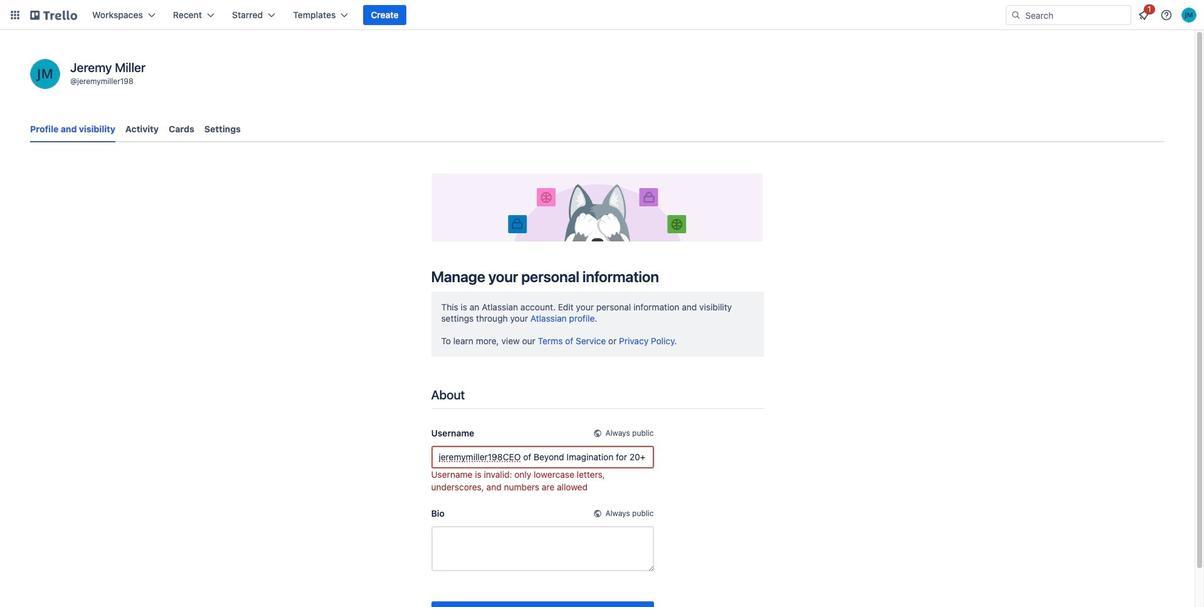 Task type: vqa. For each thing, say whether or not it's contained in the screenshot.
from in the By using images from Unsplash, you agree to their
no



Task type: locate. For each thing, give the bounding box(es) containing it.
1 vertical spatial jeremy miller (jeremymiller198) image
[[30, 59, 60, 89]]

None text field
[[431, 446, 654, 469]]

0 horizontal spatial jeremy miller (jeremymiller198) image
[[30, 59, 60, 89]]

jeremy miller (jeremymiller198) image right open information menu image
[[1182, 8, 1197, 23]]

0 vertical spatial jeremy miller (jeremymiller198) image
[[1182, 8, 1197, 23]]

jeremy miller (jeremymiller198) image down back to home "image"
[[30, 59, 60, 89]]

1 horizontal spatial jeremy miller (jeremymiller198) image
[[1182, 8, 1197, 23]]

None text field
[[431, 526, 654, 571]]

1 notification image
[[1137, 8, 1152, 23]]

primary element
[[0, 0, 1205, 30]]

jeremy miller (jeremymiller198) image
[[1182, 8, 1197, 23], [30, 59, 60, 89]]



Task type: describe. For each thing, give the bounding box(es) containing it.
open information menu image
[[1161, 9, 1173, 21]]

search image
[[1011, 10, 1021, 20]]

back to home image
[[30, 5, 77, 25]]

Search field
[[1006, 5, 1132, 25]]



